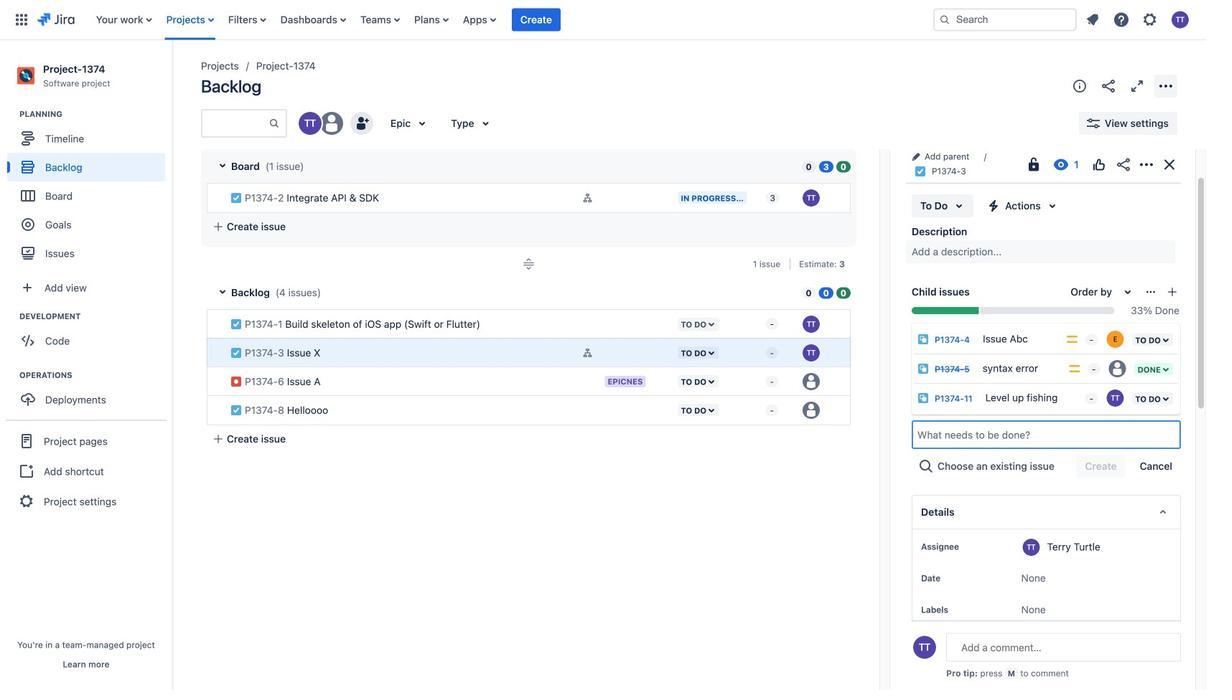 Task type: locate. For each thing, give the bounding box(es) containing it.
heading for development image
[[19, 311, 172, 323]]

add a child issue image
[[944, 160, 961, 177]]

2 vertical spatial create issue image
[[197, 359, 214, 376]]

backlog menu image
[[1158, 78, 1175, 95]]

list item
[[512, 0, 561, 40]]

heading for the operations 'icon'
[[19, 370, 172, 382]]

create issue image
[[197, 302, 214, 319], [197, 388, 214, 405]]

labels pin to top. only you can see pinned fields. image
[[952, 605, 963, 616]]

create child image
[[1167, 287, 1179, 298]]

2 create issue image from the top
[[197, 388, 214, 405]]

heading
[[19, 109, 172, 120], [19, 311, 172, 323], [19, 370, 172, 382]]

in progress: 3 of 3 (story points) element
[[819, 161, 834, 173]]

list
[[89, 0, 922, 40], [1080, 7, 1198, 33]]

view settings image
[[1085, 115, 1103, 132]]

0 horizontal spatial list
[[89, 0, 922, 40]]

enter full screen image
[[1129, 78, 1146, 95]]

0 vertical spatial issue type: subtask image
[[918, 364, 929, 375]]

2 heading from the top
[[19, 311, 172, 323]]

issue actions image
[[1146, 287, 1157, 298]]

None search field
[[934, 8, 1077, 31]]

0 vertical spatial heading
[[19, 109, 172, 120]]

Add a comment… field
[[947, 634, 1182, 663]]

0 vertical spatial create issue image
[[197, 175, 214, 192]]

add people image
[[353, 115, 371, 132]]

copy link to issue image
[[964, 166, 975, 177]]

Search field
[[934, 8, 1077, 31]]

no restrictions image
[[1026, 156, 1043, 173]]

priority: medium image
[[1066, 333, 1080, 347]]

to do: 0 of 0 (story points) element
[[802, 287, 816, 299]]

3 heading from the top
[[19, 370, 172, 382]]

to do: 0 of 3 (story points) element
[[802, 161, 816, 173]]

issue type: subtask image
[[918, 364, 929, 375], [918, 393, 929, 405]]

What needs to be done? field
[[914, 422, 1180, 448]]

0 vertical spatial create issue image
[[197, 302, 214, 319]]

create issue image
[[197, 175, 214, 192], [197, 330, 214, 348], [197, 359, 214, 376]]

notifications image
[[1085, 11, 1102, 28]]

1 vertical spatial create issue image
[[197, 388, 214, 405]]

search image
[[939, 14, 951, 25]]

jira image
[[37, 11, 75, 28], [37, 11, 75, 28]]

group
[[7, 109, 172, 272], [7, 311, 172, 360], [7, 370, 172, 419], [6, 420, 167, 522]]

1 vertical spatial heading
[[19, 311, 172, 323]]

1 vertical spatial create issue image
[[197, 330, 214, 348]]

settings image
[[1142, 11, 1159, 28]]

close image
[[1161, 156, 1179, 173]]

edit icon image
[[611, 348, 622, 359]]

details element
[[912, 496, 1182, 530]]

operations image
[[2, 367, 19, 384]]

1 heading from the top
[[19, 109, 172, 120]]

banner
[[0, 0, 1207, 40]]

2 vertical spatial heading
[[19, 370, 172, 382]]

done: 0 of 0 (story points) element
[[837, 287, 851, 299]]

1 vertical spatial issue type: subtask image
[[918, 393, 929, 405]]



Task type: describe. For each thing, give the bounding box(es) containing it.
1 create issue image from the top
[[197, 302, 214, 319]]

group for the operations 'icon'
[[7, 370, 172, 419]]

help image
[[1113, 11, 1131, 28]]

3 create issue image from the top
[[197, 359, 214, 376]]

actions image
[[1138, 156, 1156, 173]]

goal image
[[22, 218, 34, 231]]

your profile and settings image
[[1172, 11, 1189, 28]]

primary element
[[9, 0, 922, 40]]

1 create issue image from the top
[[197, 175, 214, 192]]

2 create issue image from the top
[[197, 330, 214, 348]]

appswitcher icon image
[[13, 11, 30, 28]]

Search backlog text field
[[203, 111, 269, 136]]

issue type: subtask image
[[918, 334, 929, 346]]

in progress: 0 of 0 (story points) element
[[819, 287, 834, 299]]

sidebar element
[[0, 40, 172, 691]]

group for development image
[[7, 311, 172, 360]]

done: 0 of 3 (story points) element
[[837, 161, 851, 173]]

development image
[[2, 308, 19, 326]]

priority: medium image
[[1068, 362, 1082, 377]]

1 horizontal spatial list
[[1080, 7, 1198, 33]]

1 issue type: subtask image from the top
[[918, 364, 929, 375]]

heading for planning image
[[19, 109, 172, 120]]

task image
[[915, 166, 927, 177]]

sidebar navigation image
[[157, 57, 188, 86]]

planning image
[[2, 106, 19, 123]]

group for planning image
[[7, 109, 172, 272]]

2 issue type: subtask image from the top
[[918, 393, 929, 405]]

attach image
[[915, 160, 932, 177]]

vote options: no one has voted for this issue yet. image
[[1091, 156, 1108, 173]]



Task type: vqa. For each thing, say whether or not it's contained in the screenshot.
component related to Disable
no



